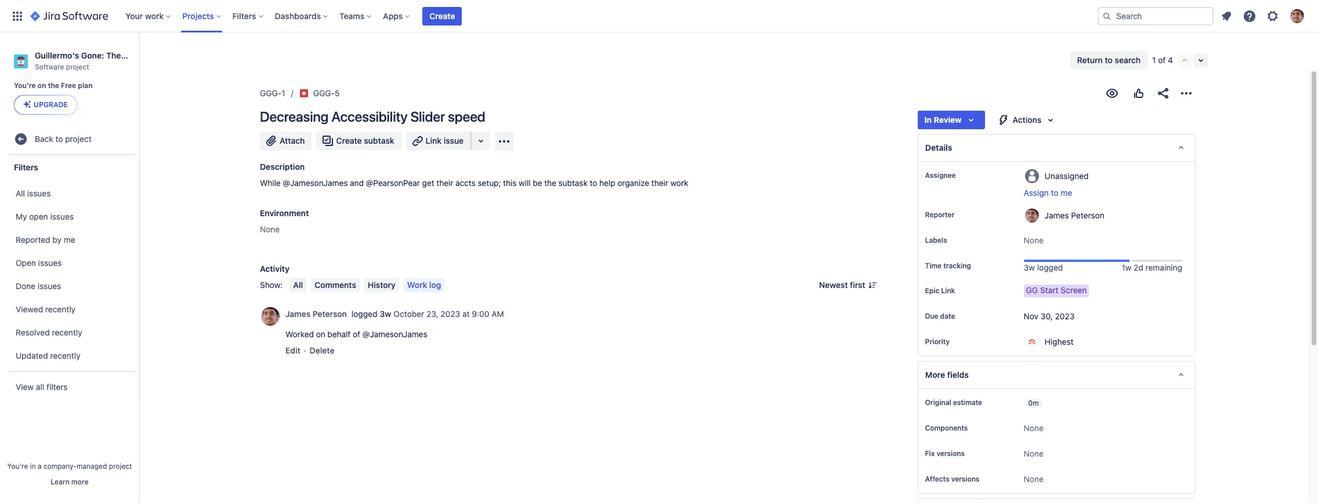 Task type: vqa. For each thing, say whether or not it's contained in the screenshot.
GGG-1
yes



Task type: describe. For each thing, give the bounding box(es) containing it.
copy link to issue image
[[338, 88, 347, 98]]

copy link to worklog image
[[507, 309, 516, 318]]

activity
[[260, 264, 290, 274]]

history
[[368, 280, 396, 290]]

my open issues
[[16, 212, 74, 222]]

1w
[[1122, 263, 1132, 273]]

affects versions
[[926, 476, 980, 484]]

versions for fix versions
[[937, 450, 965, 459]]

your
[[126, 11, 143, 21]]

ggg-5 link
[[313, 86, 340, 100]]

Search field
[[1098, 7, 1214, 25]]

versions for affects versions
[[952, 476, 980, 484]]

edit button
[[286, 345, 301, 357]]

behalf
[[328, 330, 351, 340]]

issues for open issues
[[38, 258, 62, 268]]

you're on the free plan
[[14, 81, 93, 90]]

create for create
[[430, 11, 455, 21]]

accessibility
[[332, 109, 408, 125]]

filters button
[[229, 7, 268, 25]]

by
[[52, 235, 62, 245]]

details
[[926, 143, 953, 153]]

1 horizontal spatial work
[[671, 178, 689, 188]]

you're in a company-managed project
[[7, 463, 132, 471]]

free
[[61, 81, 76, 90]]

managed
[[77, 463, 107, 471]]

ggg-1 link
[[260, 86, 285, 100]]

automation element
[[918, 499, 1196, 504]]

1 horizontal spatial 2023
[[1056, 312, 1075, 322]]

all for all
[[293, 280, 303, 290]]

ggg-1
[[260, 88, 285, 98]]

peterson for james peterson logged 3w october 23, 2023 at 9:00 am
[[313, 309, 347, 319]]

create for create subtask
[[336, 136, 362, 146]]

open
[[29, 212, 48, 222]]

fix versions pin to top. only you can see pinned fields. image
[[968, 450, 977, 459]]

back to project link
[[9, 128, 135, 151]]

actions button
[[990, 111, 1065, 129]]

ggg- for 5
[[313, 88, 335, 98]]

the
[[106, 51, 121, 60]]

resolved
[[16, 328, 50, 338]]

your profile and settings image
[[1291, 9, 1305, 23]]

plan
[[78, 81, 93, 90]]

add app image
[[498, 134, 512, 148]]

all issues link
[[6, 182, 136, 206]]

filters
[[46, 383, 68, 392]]

fix
[[926, 450, 935, 459]]

teams button
[[336, 7, 376, 25]]

viewed
[[16, 305, 43, 315]]

due
[[926, 313, 939, 321]]

me for reported by me
[[64, 235, 75, 245]]

company-
[[44, 463, 77, 471]]

gg start screen
[[1027, 286, 1088, 296]]

to for return
[[1106, 55, 1113, 65]]

issues right open
[[50, 212, 74, 222]]

to for assign
[[1052, 188, 1059, 198]]

james for james peterson
[[1045, 210, 1070, 220]]

more fields element
[[918, 362, 1196, 390]]

sidebar navigation image
[[127, 46, 152, 70]]

none for environment
[[260, 225, 280, 235]]

remaining
[[1146, 263, 1183, 273]]

0 horizontal spatial filters
[[14, 162, 38, 172]]

help
[[600, 178, 616, 188]]

23,
[[427, 309, 439, 319]]

comments button
[[311, 279, 360, 293]]

in
[[30, 463, 36, 471]]

peterson for james peterson
[[1072, 210, 1105, 220]]

to left help
[[590, 178, 598, 188]]

more fields
[[926, 371, 969, 380]]

on for worked
[[316, 330, 326, 340]]

resolved recently link
[[6, 322, 136, 345]]

ggg- for 1
[[260, 88, 282, 98]]

2d
[[1134, 263, 1144, 273]]

@pearsonpear
[[366, 178, 420, 188]]

5
[[335, 88, 340, 98]]

original estimate
[[926, 399, 983, 408]]

comments
[[315, 280, 356, 290]]

all
[[36, 383, 44, 392]]

help image
[[1243, 9, 1257, 23]]

none for affects versions
[[1024, 475, 1044, 485]]

in review button
[[918, 111, 985, 129]]

view
[[16, 383, 34, 392]]

apps button
[[380, 7, 415, 25]]

recently for resolved recently
[[52, 328, 82, 338]]

watch options: you are not watching this issue, 0 people watching image
[[1106, 86, 1120, 100]]

recently for viewed recently
[[45, 305, 76, 315]]

speed
[[448, 109, 486, 125]]

teams
[[340, 11, 365, 21]]

james for james peterson logged 3w october 23, 2023 at 9:00 am
[[286, 309, 311, 319]]

you're for you're on the free plan
[[14, 81, 36, 90]]

details element
[[918, 134, 1196, 162]]

updated
[[16, 351, 48, 361]]

share image
[[1157, 86, 1171, 100]]

work inside dropdown button
[[145, 11, 164, 21]]

return to search button
[[1071, 51, 1148, 70]]

delete
[[310, 346, 335, 356]]

game
[[123, 51, 146, 60]]

components
[[926, 425, 969, 433]]

me for assign to me
[[1061, 188, 1073, 198]]

gg start screen link
[[1024, 285, 1090, 298]]

1 vertical spatial link
[[942, 287, 956, 296]]

settings image
[[1267, 9, 1281, 23]]

menu bar containing all
[[288, 279, 447, 293]]

apps
[[383, 11, 403, 21]]

upgrade button
[[15, 96, 77, 115]]

projects
[[182, 11, 214, 21]]

my
[[16, 212, 27, 222]]

james peterson logged 3w october 23, 2023 at 9:00 am
[[286, 309, 504, 319]]

reported by me
[[16, 235, 75, 245]]

done
[[16, 282, 35, 291]]

affects versions pin to top. only you can see pinned fields. image
[[982, 476, 992, 485]]

1 horizontal spatial @jamesonjames
[[363, 330, 428, 340]]

appswitcher icon image
[[10, 9, 24, 23]]

this
[[503, 178, 517, 188]]

link issue
[[426, 136, 464, 146]]

labels
[[926, 236, 948, 245]]

highest
[[1045, 337, 1074, 347]]

issues for all issues
[[27, 189, 51, 198]]

will
[[519, 178, 531, 188]]

first
[[851, 280, 866, 290]]

done issues link
[[6, 275, 136, 299]]

dashboards
[[275, 11, 321, 21]]

1 vertical spatial 3w
[[380, 309, 392, 319]]

priority pin to top. only you can see pinned fields. image
[[953, 338, 962, 347]]



Task type: locate. For each thing, give the bounding box(es) containing it.
0 vertical spatial the
[[48, 81, 59, 90]]

0 vertical spatial versions
[[937, 450, 965, 459]]

create subtask button
[[317, 132, 402, 150]]

@jamesonjames down description
[[283, 178, 348, 188]]

work right your
[[145, 11, 164, 21]]

3w
[[1024, 263, 1036, 273], [380, 309, 392, 319]]

of left 4
[[1159, 55, 1166, 65]]

0 horizontal spatial @jamesonjames
[[283, 178, 348, 188]]

be
[[533, 178, 542, 188]]

filters
[[233, 11, 256, 21], [14, 162, 38, 172]]

vote options: no one has voted for this issue yet. image
[[1133, 86, 1147, 100]]

1 vertical spatial you're
[[7, 463, 28, 471]]

project right managed
[[109, 463, 132, 471]]

all inside all button
[[293, 280, 303, 290]]

newest first image
[[868, 281, 878, 290]]

you're for you're in a company-managed project
[[7, 463, 28, 471]]

start
[[1041, 286, 1059, 296]]

view all filters link
[[6, 376, 136, 400]]

project right back
[[65, 134, 92, 144]]

0 vertical spatial create
[[430, 11, 455, 21]]

0 vertical spatial james
[[1045, 210, 1070, 220]]

0 vertical spatial peterson
[[1072, 210, 1105, 220]]

gg
[[1027, 286, 1039, 296]]

subtask down decreasing accessibility slider speed in the top left of the page
[[364, 136, 395, 146]]

0 vertical spatial project
[[66, 63, 89, 71]]

0 horizontal spatial james
[[286, 309, 311, 319]]

0 vertical spatial recently
[[45, 305, 76, 315]]

4
[[1169, 55, 1174, 65]]

viewed recently link
[[6, 299, 136, 322]]

logged up worked on behalf of @jamesonjames
[[352, 309, 378, 319]]

issues up viewed recently
[[38, 282, 61, 291]]

setup;
[[478, 178, 501, 188]]

0 vertical spatial 3w
[[1024, 263, 1036, 273]]

0 horizontal spatial the
[[48, 81, 59, 90]]

1 vertical spatial james
[[286, 309, 311, 319]]

the left free
[[48, 81, 59, 90]]

work log
[[407, 280, 441, 290]]

guillermo's gone: the game software project
[[35, 51, 146, 71]]

all up my
[[16, 189, 25, 198]]

affects
[[926, 476, 950, 484]]

delete button
[[310, 345, 335, 357]]

1 vertical spatial on
[[316, 330, 326, 340]]

all right show:
[[293, 280, 303, 290]]

newest first button
[[813, 279, 884, 293]]

recently down viewed recently link
[[52, 328, 82, 338]]

0 vertical spatial logged
[[1038, 263, 1064, 273]]

versions right fix
[[937, 450, 965, 459]]

0 vertical spatial me
[[1061, 188, 1073, 198]]

link inside link issue "button"
[[426, 136, 442, 146]]

1 horizontal spatial all
[[293, 280, 303, 290]]

me inside button
[[1061, 188, 1073, 198]]

0 horizontal spatial work
[[145, 11, 164, 21]]

back
[[35, 134, 53, 144]]

ggg- left the copy link to issue image
[[313, 88, 335, 98]]

recently down resolved recently link
[[50, 351, 81, 361]]

subtask inside button
[[364, 136, 395, 146]]

on for you're
[[38, 81, 46, 90]]

fix versions
[[926, 450, 965, 459]]

project inside guillermo's gone: the game software project
[[66, 63, 89, 71]]

filters up all issues
[[14, 162, 38, 172]]

time tracking pin to top. only you can see pinned fields. image
[[974, 262, 983, 271]]

to inside button
[[1052, 188, 1059, 198]]

1 horizontal spatial ggg-
[[313, 88, 335, 98]]

all button
[[290, 279, 307, 293]]

gone:
[[81, 51, 104, 60]]

show:
[[260, 280, 283, 290]]

0 horizontal spatial their
[[437, 178, 454, 188]]

1 vertical spatial me
[[64, 235, 75, 245]]

all issues
[[16, 189, 51, 198]]

0 horizontal spatial peterson
[[313, 309, 347, 319]]

ggg-5
[[313, 88, 340, 98]]

1 vertical spatial recently
[[52, 328, 82, 338]]

to inside button
[[1106, 55, 1113, 65]]

1 vertical spatial versions
[[952, 476, 980, 484]]

the right be at top
[[545, 178, 557, 188]]

0 horizontal spatial me
[[64, 235, 75, 245]]

of
[[1159, 55, 1166, 65], [353, 330, 360, 340]]

2 vertical spatial recently
[[50, 351, 81, 361]]

description
[[260, 162, 305, 172]]

to right assign
[[1052, 188, 1059, 198]]

done issues
[[16, 282, 61, 291]]

0 horizontal spatial 2023
[[441, 309, 460, 319]]

subtask left help
[[559, 178, 588, 188]]

estimate
[[954, 399, 983, 408]]

2 their from the left
[[652, 178, 669, 188]]

you're left in
[[7, 463, 28, 471]]

1 horizontal spatial create
[[430, 11, 455, 21]]

0 vertical spatial 1
[[1153, 55, 1157, 65]]

their
[[437, 178, 454, 188], [652, 178, 669, 188]]

on
[[38, 81, 46, 90], [316, 330, 326, 340]]

issues down reported by me
[[38, 258, 62, 268]]

0 vertical spatial subtask
[[364, 136, 395, 146]]

your work
[[126, 11, 164, 21]]

time tracking
[[926, 262, 972, 271]]

filters inside filters popup button
[[233, 11, 256, 21]]

my open issues link
[[6, 206, 136, 229]]

0 horizontal spatial all
[[16, 189, 25, 198]]

peterson up behalf
[[313, 309, 347, 319]]

1 vertical spatial peterson
[[313, 309, 347, 319]]

0 vertical spatial filters
[[233, 11, 256, 21]]

screen
[[1061, 286, 1088, 296]]

newest first
[[820, 280, 866, 290]]

1 horizontal spatial link
[[942, 287, 956, 296]]

fields
[[948, 371, 969, 380]]

group
[[6, 179, 136, 372]]

jira software image
[[30, 9, 108, 23], [30, 9, 108, 23]]

reporter pin to top. only you can see pinned fields. image
[[958, 211, 967, 220]]

create button
[[423, 7, 462, 25]]

learn more button
[[51, 478, 89, 488]]

1 horizontal spatial logged
[[1038, 263, 1064, 273]]

2023 right 30,
[[1056, 312, 1075, 322]]

1 vertical spatial the
[[545, 178, 557, 188]]

view all filters
[[16, 383, 68, 392]]

their right get
[[437, 178, 454, 188]]

to right back
[[55, 134, 63, 144]]

1 horizontal spatial the
[[545, 178, 557, 188]]

group containing all issues
[[6, 179, 136, 372]]

return
[[1078, 55, 1104, 65]]

to
[[1106, 55, 1113, 65], [55, 134, 63, 144], [590, 178, 598, 188], [1052, 188, 1059, 198]]

0 vertical spatial link
[[426, 136, 442, 146]]

0m
[[1029, 400, 1039, 408]]

work right the organize
[[671, 178, 689, 188]]

0 vertical spatial @jamesonjames
[[283, 178, 348, 188]]

banner containing your work
[[0, 0, 1319, 33]]

link issue button
[[406, 132, 472, 150]]

your work button
[[122, 7, 175, 25]]

james down assign to me
[[1045, 210, 1070, 220]]

history button
[[365, 279, 399, 293]]

create inside primary element
[[430, 11, 455, 21]]

open
[[16, 258, 36, 268]]

3w up gg at the bottom of the page
[[1024, 263, 1036, 273]]

2 vertical spatial project
[[109, 463, 132, 471]]

1 horizontal spatial james
[[1045, 210, 1070, 220]]

1 vertical spatial all
[[293, 280, 303, 290]]

1 horizontal spatial 3w
[[1024, 263, 1036, 273]]

actions image
[[1180, 86, 1194, 100]]

notifications image
[[1220, 9, 1234, 23]]

banner
[[0, 0, 1319, 33]]

1 vertical spatial project
[[65, 134, 92, 144]]

0 vertical spatial work
[[145, 11, 164, 21]]

1 vertical spatial subtask
[[559, 178, 588, 188]]

0 vertical spatial all
[[16, 189, 25, 198]]

versions
[[937, 450, 965, 459], [952, 476, 980, 484]]

worked
[[286, 330, 314, 340]]

0 horizontal spatial subtask
[[364, 136, 395, 146]]

their right the organize
[[652, 178, 669, 188]]

2023 left at
[[441, 309, 460, 319]]

1 vertical spatial create
[[336, 136, 362, 146]]

james up worked
[[286, 309, 311, 319]]

project for in
[[109, 463, 132, 471]]

bug image
[[299, 89, 309, 98]]

and
[[350, 178, 364, 188]]

0 horizontal spatial 3w
[[380, 309, 392, 319]]

log
[[430, 280, 441, 290]]

updated recently
[[16, 351, 81, 361]]

link left issue
[[426, 136, 442, 146]]

peterson down assign to me button
[[1072, 210, 1105, 220]]

1 left 4
[[1153, 55, 1157, 65]]

date
[[941, 313, 956, 321]]

to for back
[[55, 134, 63, 144]]

1 vertical spatial filters
[[14, 162, 38, 172]]

tracking
[[944, 262, 972, 271]]

to inside 'link'
[[55, 134, 63, 144]]

0 horizontal spatial 1
[[282, 88, 285, 98]]

issues up open
[[27, 189, 51, 198]]

0 horizontal spatial ggg-
[[260, 88, 282, 98]]

issues for done issues
[[38, 282, 61, 291]]

assign to me
[[1024, 188, 1073, 198]]

epic link
[[926, 287, 956, 296]]

recently for updated recently
[[50, 351, 81, 361]]

to right the return
[[1106, 55, 1113, 65]]

of right behalf
[[353, 330, 360, 340]]

1 horizontal spatial their
[[652, 178, 669, 188]]

1 their from the left
[[437, 178, 454, 188]]

project for gone:
[[66, 63, 89, 71]]

0 vertical spatial on
[[38, 81, 46, 90]]

slider
[[411, 109, 445, 125]]

you're up upgrade button
[[14, 81, 36, 90]]

priority
[[926, 338, 950, 347]]

0 horizontal spatial create
[[336, 136, 362, 146]]

0 horizontal spatial on
[[38, 81, 46, 90]]

me right by
[[64, 235, 75, 245]]

versions left affects versions pin to top. only you can see pinned fields. icon
[[952, 476, 980, 484]]

time
[[926, 262, 942, 271]]

link web pages and more image
[[474, 134, 488, 148]]

create down accessibility
[[336, 136, 362, 146]]

2 ggg- from the left
[[313, 88, 335, 98]]

1 left bug image
[[282, 88, 285, 98]]

menu bar
[[288, 279, 447, 293]]

1 horizontal spatial me
[[1061, 188, 1073, 198]]

me
[[1061, 188, 1073, 198], [64, 235, 75, 245]]

on up upgrade button
[[38, 81, 46, 90]]

me down unassigned
[[1061, 188, 1073, 198]]

work
[[145, 11, 164, 21], [671, 178, 689, 188]]

3w logged
[[1024, 263, 1064, 273]]

1 vertical spatial logged
[[352, 309, 378, 319]]

link right epic
[[942, 287, 956, 296]]

1 horizontal spatial filters
[[233, 11, 256, 21]]

create right apps popup button
[[430, 11, 455, 21]]

@jamesonjames down james peterson logged 3w october 23, 2023 at 9:00 am
[[363, 330, 428, 340]]

1 vertical spatial of
[[353, 330, 360, 340]]

recently
[[45, 305, 76, 315], [52, 328, 82, 338], [50, 351, 81, 361]]

9:00
[[472, 309, 490, 319]]

3w left october
[[380, 309, 392, 319]]

2023
[[441, 309, 460, 319], [1056, 312, 1075, 322]]

1 horizontal spatial on
[[316, 330, 326, 340]]

back to project
[[35, 134, 92, 144]]

search image
[[1103, 11, 1112, 21]]

logged up start
[[1038, 263, 1064, 273]]

1 vertical spatial 1
[[282, 88, 285, 98]]

james peterson
[[1045, 210, 1105, 220]]

issue
[[444, 136, 464, 146]]

in
[[925, 115, 932, 125]]

1 vertical spatial @jamesonjames
[[363, 330, 428, 340]]

0 horizontal spatial link
[[426, 136, 442, 146]]

0 vertical spatial you're
[[14, 81, 36, 90]]

1 horizontal spatial subtask
[[559, 178, 588, 188]]

filters right "projects" popup button
[[233, 11, 256, 21]]

on up delete at bottom
[[316, 330, 326, 340]]

0 vertical spatial of
[[1159, 55, 1166, 65]]

return to search
[[1078, 55, 1141, 65]]

none for fix versions
[[1024, 450, 1044, 459]]

1 vertical spatial work
[[671, 178, 689, 188]]

1 horizontal spatial of
[[1159, 55, 1166, 65]]

project inside 'link'
[[65, 134, 92, 144]]

project down the gone:
[[66, 63, 89, 71]]

1 ggg- from the left
[[260, 88, 282, 98]]

primary element
[[7, 0, 1098, 32]]

all inside all issues link
[[16, 189, 25, 198]]

learn
[[51, 478, 70, 487]]

0 horizontal spatial logged
[[352, 309, 378, 319]]

1 horizontal spatial 1
[[1153, 55, 1157, 65]]

0 horizontal spatial of
[[353, 330, 360, 340]]

reported by me link
[[6, 229, 136, 252]]

recently down done issues link
[[45, 305, 76, 315]]

logged
[[1038, 263, 1064, 273], [352, 309, 378, 319]]

1 horizontal spatial peterson
[[1072, 210, 1105, 220]]

all for all issues
[[16, 189, 25, 198]]

while @jamesonjames and @pearsonpear get their accts setup; this will be the subtask to help organize their work
[[260, 178, 689, 188]]

ggg- left bug image
[[260, 88, 282, 98]]

at
[[463, 309, 470, 319]]

review
[[934, 115, 962, 125]]



